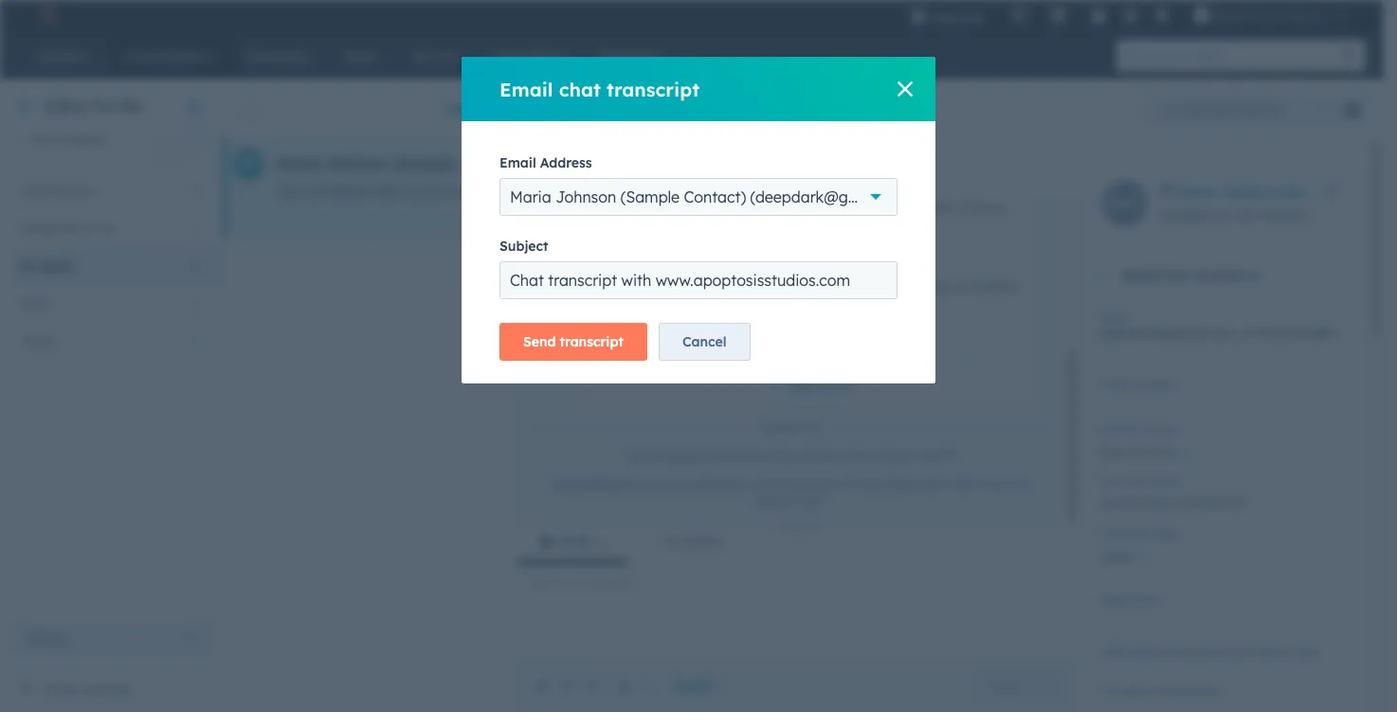 Task type: describe. For each thing, give the bounding box(es) containing it.
you for you connected chat to your inbox. 🎉 from now on, any chats on your website will appear here. choose what you'd like to do next:
[[595, 179, 620, 196]]

0 vertical spatial for
[[94, 97, 116, 116]]

0 horizontal spatial chatflow
[[687, 338, 744, 356]]

legal
[[1099, 646, 1128, 660]]

contact
[[1194, 267, 1244, 284]]

phone number
[[1099, 377, 1177, 392]]

1 horizontal spatial tracking
[[862, 279, 914, 296]]

cancel
[[683, 334, 727, 351]]

1 vertical spatial and
[[722, 418, 746, 435]]

on, inside you connected chat to your inbox. 🎉 from now on, any chats on your website will appear here. choose what you'd like to do next:
[[661, 199, 680, 216]]

🎉
[[826, 179, 843, 196]]

1 for to
[[193, 220, 199, 237]]

0 horizontal spatial more
[[778, 538, 810, 555]]

johnson inside maria johnson (sample contact) salesperson at hubspot • created 11 days ago
[[621, 90, 684, 109]]

1:29 inside oct 27, 2023 1:29 pm
[[785, 495, 805, 509]]

appear inside row
[[773, 183, 818, 200]]

tara schultz image
[[1194, 7, 1211, 24]]

deepdark@gmail.com
[[550, 478, 669, 492]]

maria johnson (sample contact) link
[[1178, 181, 1397, 203]]

messaging
[[713, 358, 781, 375]]

1 horizontal spatial tara schultz
[[1099, 445, 1174, 462]]

oldest
[[444, 101, 486, 118]]

october 27
[[761, 421, 820, 435]]

1 vertical spatial salesperson
[[1160, 207, 1235, 224]]

now inside you connected chat to your inbox. 🎉 from now on, any chats on your website will appear here. choose what you'd like to do next:
[[631, 199, 657, 216]]

availability.
[[816, 478, 887, 495]]

here. inside row
[[822, 183, 852, 200]]

salesperson @ hubspot
[[1160, 207, 1311, 224]]

manage team member access and availability.
[[595, 478, 891, 495]]

cancel button
[[659, 323, 750, 361]]

contacted
[[1125, 475, 1179, 489]]

inbox for me
[[44, 97, 143, 116]]

comment
[[664, 534, 725, 551]]

and inside manage your chatflow manage your chat messaging and automation. go to chatflow
[[785, 358, 809, 375]]

it inside row
[[1096, 183, 1104, 200]]

inbox. for from
[[453, 183, 490, 200]]

send transcript
[[523, 334, 624, 351]]

main content containing maria johnson (sample contact)
[[223, 0, 1397, 713]]

where inside row
[[1335, 183, 1372, 200]]

email for email chat transcript
[[500, 77, 553, 101]]

(sample inside popup button
[[621, 188, 680, 207]]

transcript inside button
[[560, 334, 624, 351]]

the inside try it out send a test chat from any page where the tracking code is installed. get tracking code
[[838, 279, 858, 296]]

contact) inside the live chat from maria johnson (sample contact) with context you connected chat to your inbox.
from now on, any chats on your website will appear here. choose what you&#x27;d like to do next:

try it out 
send a test chat from any page where the tracking code is ins row
[[458, 155, 523, 174]]

comment button
[[640, 523, 749, 565]]

•
[[733, 112, 738, 129]]

maria inside the live chat from maria johnson (sample contact) with context you connected chat to your inbox.
from now on, any chats on your website will appear here. choose what you&#x27;d like to do next:

try it out 
send a test chat from any page where the tracking code is ins row
[[277, 155, 320, 174]]

will inside row
[[749, 183, 769, 200]]

go to chatflow link
[[893, 358, 990, 375]]

page inside row
[[1299, 183, 1331, 200]]

for inside main content
[[1162, 646, 1178, 660]]

insert
[[674, 678, 715, 695]]

1 horizontal spatial 1:29
[[915, 449, 936, 464]]

yourself
[[785, 449, 828, 464]]

any up salesperson @ hubspot
[[1272, 183, 1295, 200]]

connected for you connected chat to your inbox. from now on, any chats on your website will appear here. choose what you'd like to do next:  try it out  send a test chat from any page where the 
[[304, 183, 369, 200]]

what inside you connected chat to your inbox. 🎉 from now on, any chats on your website will appear here. choose what you'd like to do next:
[[595, 219, 626, 236]]

close conversation button
[[1148, 94, 1299, 125]]

oct 19
[[471, 156, 504, 171]]

out inside row
[[1108, 183, 1129, 200]]

it inside try it out send a test chat from any page where the tracking code is installed. get tracking code
[[620, 259, 630, 276]]

from inside try it out send a test chat from any page where the tracking code is installed. get tracking code
[[701, 279, 731, 296]]

assigned to me
[[19, 220, 116, 237]]

website inside you connected chat to your inbox. 🎉 from now on, any chats on your website will appear here. choose what you'd like to do next:
[[799, 199, 847, 216]]

lifecycle
[[1099, 527, 1145, 541]]

style
[[750, 418, 779, 435]]

assigned
[[19, 220, 76, 237]]

1 vertical spatial chat
[[949, 478, 975, 492]]

0 vertical spatial tara schultz
[[558, 167, 640, 184]]

created
[[745, 112, 795, 129]]

emailmaria@hubspot.com
[[1244, 325, 1397, 342]]

maria johnson (sample contact) (deepdark@gmail.com) button
[[500, 178, 919, 216]]

deepdark@gmail.com,
[[1099, 325, 1240, 342]]

2 vertical spatial and
[[788, 478, 813, 495]]

reassigned
[[648, 449, 707, 464]]

new
[[922, 478, 946, 492]]

maria johnson (sample contact) (deepdark@gmail.com)
[[510, 188, 919, 207]]

any down address
[[582, 183, 605, 200]]

thread
[[732, 449, 768, 464]]

2023 inside oct 27, 2023 1:29 pm
[[756, 495, 781, 509]]

email inside email deepdark@gmail.com, emailmaria@hubspot.com
[[1099, 311, 1129, 325]]

notifications button
[[1147, 0, 1179, 30]]

maria inside maria johnson (sample contact) salesperson at hubspot • created 11 days ago
[[573, 90, 617, 109]]

First deal created date text field
[[1099, 696, 1350, 713]]

first
[[1099, 685, 1122, 699]]

will inside you connected chat to your inbox. 🎉 from now on, any chats on your website will appear here. choose what you'd like to do next:
[[851, 199, 870, 216]]

1 vertical spatial tara
[[1099, 445, 1126, 462]]

from inside row
[[494, 183, 526, 200]]

pm inside oct 27, 2023 1:29 pm
[[808, 495, 825, 509]]

contact) inside maria johnson (sample contact) link
[[1340, 183, 1397, 201]]

away
[[72, 131, 106, 148]]

to inside manage your chatflow manage your chat messaging and automation. go to chatflow
[[916, 358, 929, 375]]

from inside you connected chat to your inbox. 🎉 from now on, any chats on your website will appear here. choose what you'd like to do next:
[[595, 199, 628, 216]]

1 vertical spatial tracking
[[622, 299, 678, 316]]

1 horizontal spatial chatflow
[[933, 358, 990, 375]]

like inside you connected chat to your inbox. 🎉 from now on, any chats on your website will appear here. choose what you'd like to do next:
[[667, 219, 688, 236]]

1 horizontal spatial 2023
[[887, 449, 912, 464]]

what inside row
[[906, 183, 937, 200]]

@
[[1239, 207, 1252, 224]]

connected for you connected chat to your inbox. 🎉 from now on, any chats on your website will appear here. choose what you'd like to do next:
[[624, 179, 692, 196]]

email chat transcript
[[500, 77, 700, 101]]

send group
[[976, 671, 1064, 702]]

phone
[[1099, 377, 1132, 392]]

or learn more about
[[720, 538, 855, 555]]

contact owner
[[1099, 423, 1177, 437]]

settings
[[82, 682, 133, 699]]

go
[[893, 358, 911, 375]]

chat inside "button"
[[560, 534, 591, 551]]

you connected chat to your inbox. from now on, any chats on your website will appear here. choose what you'd like to do next:  try it out  send a test chat from any page where the 
[[277, 183, 1397, 200]]

get tracking code link
[[595, 299, 714, 316]]

inbox settings
[[42, 682, 133, 699]]

1 horizontal spatial oct
[[847, 449, 867, 464]]

close conversation
[[1182, 102, 1283, 116]]

maria inside maria johnson (sample contact) (deepdark@gmail.com) popup button
[[510, 188, 551, 207]]

test inside try it out send a test chat from any page where the tracking code is installed. get tracking code
[[642, 279, 666, 296]]

now inside row
[[530, 183, 556, 200]]

color
[[687, 418, 718, 435]]

hubspot link
[[23, 4, 71, 27]]

actions
[[27, 632, 67, 647]]

chats inside row
[[609, 183, 643, 200]]

2
[[1323, 8, 1330, 23]]

live chat from maria johnson (sample contact) with context you connected chat to your inbox.
from now on, any chats on your website will appear here. choose what you&#x27;d like to do next:

try it out 
send a test chat from any page where the tracking code is ins row
[[223, 138, 1397, 239]]

chat inside email chat transcript dialog
[[559, 77, 601, 101]]

automation.
[[813, 358, 889, 375]]

choose inside you connected chat to your inbox. 🎉 from now on, any chats on your website will appear here. choose what you'd like to do next:
[[957, 199, 1004, 216]]

johnson inside row
[[325, 155, 388, 174]]

was
[[672, 478, 693, 492]]

on, inside row
[[559, 183, 578, 200]]

help button
[[1083, 0, 1115, 30]]

this inside dropdown button
[[1165, 267, 1190, 284]]

legal basis for processing contact's data
[[1099, 646, 1319, 660]]

a inside row
[[1167, 183, 1176, 200]]

0 vertical spatial chat
[[19, 296, 49, 313]]

unassigned
[[19, 182, 93, 199]]

transcript inside main content
[[779, 478, 831, 492]]

0 vertical spatial schultz
[[592, 167, 640, 184]]

27, inside oct 27, 2023 1:29 pm
[[1017, 478, 1031, 492]]

customize the color and style of your chat widget.
[[595, 418, 911, 435]]

about this contact
[[1122, 267, 1244, 284]]

1 vertical spatial schultz
[[1130, 445, 1174, 462]]

0 vertical spatial code
[[917, 279, 948, 296]]

hubspot inside maria johnson (sample contact) salesperson at hubspot • created 11 days ago
[[670, 112, 725, 129]]

at
[[653, 112, 666, 129]]

close image
[[898, 82, 913, 97]]

0 vertical spatial tara
[[558, 167, 588, 184]]

stage
[[1149, 527, 1179, 541]]

inbox settings link
[[42, 679, 133, 702]]

emailed
[[696, 478, 739, 492]]

search button
[[1334, 40, 1366, 72]]

salesperson inside maria johnson (sample contact) salesperson at hubspot • created 11 days ago
[[573, 112, 649, 129]]

(sample up salesperson @ hubspot
[[1282, 183, 1336, 201]]

widget.
[[862, 418, 908, 435]]

open
[[40, 258, 73, 275]]

chat inside you connected chat to your inbox. 🎉 from now on, any chats on your website will appear here. choose what you'd like to do next:
[[696, 179, 726, 196]]

Phone number text field
[[1099, 374, 1350, 412]]

on inside you connected chat to your inbox. 🎉 from now on, any chats on your website will appear here. choose what you'd like to do next:
[[748, 199, 764, 216]]

maria johnson (sample contact) salesperson at hubspot • created 11 days ago
[[573, 90, 873, 129]]

of
[[782, 418, 795, 435]]

calling icon image
[[1011, 8, 1028, 25]]

a inside try it out send a test chat from any page where the tracking code is installed. get tracking code
[[630, 279, 638, 296]]

hubspot image
[[34, 4, 57, 27]]

1 vertical spatial this
[[710, 449, 729, 464]]

send transcript button
[[500, 323, 647, 361]]

you'd inside the live chat from maria johnson (sample contact) with context you connected chat to your inbox.
from now on, any chats on your website will appear here. choose what you&#x27;d like to do next:

try it out 
send a test chat from any page where the tracking code is ins row
[[941, 183, 975, 200]]

lifecycle stage
[[1099, 527, 1179, 541]]

send inside button
[[992, 679, 1019, 693]]

or
[[724, 538, 739, 555]]

number
[[1136, 377, 1177, 392]]

see more
[[788, 378, 851, 395]]

0 horizontal spatial 27,
[[870, 449, 884, 464]]

about this contact button
[[1080, 250, 1350, 301]]

you for you connected chat to your inbox. from now on, any chats on your website will appear here. choose what you'd like to do next:  try it out  send a test chat from any page where the 
[[277, 183, 300, 200]]

johnson inside popup button
[[556, 188, 616, 207]]



Task type: vqa. For each thing, say whether or not it's contained in the screenshot.
bottom page
yes



Task type: locate. For each thing, give the bounding box(es) containing it.
you inside you connected chat to your inbox. 🎉 from now on, any chats on your website will appear here. choose what you'd like to do next:
[[595, 179, 620, 196]]

0 horizontal spatial salesperson
[[573, 112, 649, 129]]

1 horizontal spatial a
[[742, 478, 749, 492]]

page
[[1299, 183, 1331, 200], [761, 279, 794, 296]]

0 vertical spatial 27,
[[870, 449, 884, 464]]

1 horizontal spatial maria johnson (sample contact)
[[1178, 183, 1397, 201]]

0 horizontal spatial next:
[[728, 219, 759, 236]]

1 horizontal spatial code
[[917, 279, 948, 296]]

0 vertical spatial do
[[1020, 183, 1036, 200]]

search image
[[1343, 49, 1357, 63]]

transcript up 'at'
[[607, 77, 700, 101]]

2023 down "deepdark@gmail.com was emailed a chat transcript with the subject new chat on"
[[756, 495, 781, 509]]

manage your chatflow manage your chat messaging and automation. go to chatflow
[[595, 338, 990, 375]]

transcript down yourself
[[779, 478, 831, 492]]

Subject text field
[[500, 262, 898, 300]]

0 horizontal spatial for
[[94, 97, 116, 116]]

0 horizontal spatial do
[[708, 219, 725, 236]]

learn
[[743, 538, 774, 555]]

(sample inside maria johnson (sample contact) salesperson at hubspot • created 11 days ago
[[689, 90, 750, 109]]

ago
[[848, 112, 873, 129]]

choose right 🎉
[[856, 183, 902, 200]]

what right 🎉
[[906, 183, 937, 200]]

0 vertical spatial more
[[816, 378, 851, 395]]

0 horizontal spatial 2023
[[756, 495, 781, 509]]

11
[[799, 112, 811, 129]]

inbox. inside you connected chat to your inbox. 🎉 from now on, any chats on your website will appear here. choose what you'd like to do next:
[[782, 179, 822, 196]]

is
[[952, 279, 961, 296]]

0 horizontal spatial oct
[[471, 156, 490, 171]]

menu containing apoptosis studios 2
[[897, 0, 1361, 30]]

schultz right address
[[592, 167, 640, 184]]

next:
[[1040, 183, 1070, 200], [728, 219, 759, 236]]

caret image
[[1095, 274, 1106, 278]]

see more button
[[768, 375, 851, 400]]

2 vertical spatial a
[[742, 478, 749, 492]]

chat button
[[516, 523, 629, 565]]

tara schultz button for contact owner
[[1099, 434, 1350, 466]]

1 vertical spatial oct
[[847, 449, 867, 464]]

from up '@'
[[1238, 183, 1268, 200]]

1:29 down "deepdark@gmail.com was emailed a chat transcript with the subject new chat on"
[[785, 495, 805, 509]]

email address
[[500, 155, 592, 172]]

maria johnson (sample contact) up '@'
[[1178, 183, 1397, 201]]

what up get at left
[[595, 219, 626, 236]]

0 vertical spatial tara schultz button
[[531, 161, 654, 190]]

0 horizontal spatial schultz
[[592, 167, 640, 184]]

appear inside you connected chat to your inbox. 🎉 from now on, any chats on your website will appear here. choose what you'd like to do next:
[[874, 199, 920, 216]]

send inside button
[[523, 334, 556, 351]]

this up emailed
[[710, 449, 729, 464]]

tara
[[558, 167, 588, 184], [1099, 445, 1126, 462]]

installed.
[[965, 279, 1020, 296]]

here. inside you connected chat to your inbox. 🎉 from now on, any chats on your website will appear here. choose what you'd like to do next:
[[923, 199, 954, 216]]

and up see
[[785, 358, 809, 375]]

1 horizontal spatial like
[[978, 183, 999, 200]]

close
[[1182, 102, 1210, 116]]

do
[[1020, 183, 1036, 200], [708, 219, 725, 236]]

0 vertical spatial 2023
[[887, 449, 912, 464]]

main content
[[223, 0, 1397, 713]]

0 vertical spatial where
[[1335, 183, 1372, 200]]

upgrade image
[[911, 9, 928, 26]]

0 horizontal spatial page
[[761, 279, 794, 296]]

any inside try it out send a test chat from any page where the tracking code is installed. get tracking code
[[734, 279, 757, 296]]

0 horizontal spatial what
[[595, 219, 626, 236]]

tara schultz down owner
[[558, 167, 640, 184]]

oct inside the live chat from maria johnson (sample contact) with context you connected chat to your inbox.
from now on, any chats on your website will appear here. choose what you&#x27;d like to do next:

try it out 
send a test chat from any page where the tracking code is ins row
[[471, 156, 490, 171]]

0 horizontal spatial tracking
[[622, 299, 678, 316]]

and left 'style'
[[722, 418, 746, 435]]

0 vertical spatial 1
[[193, 220, 199, 237]]

choose inside the live chat from maria johnson (sample contact) with context you connected chat to your inbox.
from now on, any chats on your website will appear here. choose what you&#x27;d like to do next:

try it out 
send a test chat from any page where the tracking code is ins row
[[856, 183, 902, 200]]

send inside row
[[1132, 183, 1164, 200]]

out inside try it out send a test chat from any page where the tracking code is installed. get tracking code
[[634, 259, 656, 276]]

0 vertical spatial lead
[[1099, 549, 1130, 566]]

page inside try it out send a test chat from any page where the tracking code is installed. get tracking code
[[761, 279, 794, 296]]

send button
[[976, 671, 1035, 702]]

tracking right get at left
[[622, 299, 678, 316]]

chat down deepdark@gmail.com
[[560, 534, 591, 551]]

1 vertical spatial hubspot
[[1256, 207, 1311, 224]]

2023
[[887, 449, 912, 464], [756, 495, 781, 509]]

1 vertical spatial more
[[778, 538, 810, 555]]

try inside try it out send a test chat from any page where the tracking code is installed. get tracking code
[[595, 259, 616, 276]]

next: inside row
[[1040, 183, 1070, 200]]

you're away
[[30, 131, 106, 148]]

inbox. for 🎉
[[782, 179, 822, 196]]

marketplaces button
[[1040, 0, 1079, 30]]

schultz down the owner
[[1130, 445, 1174, 462]]

test up salesperson @ hubspot
[[1179, 183, 1203, 200]]

1 vertical spatial it
[[620, 259, 630, 276]]

subject
[[880, 478, 919, 492]]

calling icon button
[[1004, 3, 1036, 27]]

processing
[[1181, 646, 1239, 660]]

1 horizontal spatial tara
[[1099, 445, 1126, 462]]

settings link
[[1119, 5, 1143, 25]]

oct left 19
[[471, 156, 490, 171]]

0 vertical spatial next:
[[1040, 183, 1070, 200]]

1 vertical spatial test
[[642, 279, 666, 296]]

on, down address
[[559, 183, 578, 200]]

inbox for inbox for me
[[44, 97, 89, 116]]

1 horizontal spatial more
[[816, 378, 851, 395]]

appear
[[773, 183, 818, 200], [874, 199, 920, 216]]

1 vertical spatial what
[[595, 219, 626, 236]]

pm up new
[[939, 449, 956, 464]]

inbox up you're away
[[44, 97, 89, 116]]

apoptosis
[[1215, 8, 1273, 23]]

on, up the subject text field
[[661, 199, 680, 216]]

0 vertical spatial like
[[978, 183, 999, 200]]

inbox for inbox settings
[[42, 682, 78, 699]]

3 1 from the top
[[193, 296, 199, 313]]

chatflow right 'go'
[[933, 358, 990, 375]]

connected inside you connected chat to your inbox. 🎉 from now on, any chats on your website will appear here. choose what you'd like to do next:
[[624, 179, 692, 196]]

send inside try it out send a test chat from any page where the tracking code is installed. get tracking code
[[595, 279, 626, 296]]

menu item
[[998, 0, 1002, 30]]

tara schultz down contact owner
[[1099, 445, 1174, 462]]

test up 'get tracking code' "link"
[[642, 279, 666, 296]]

1
[[193, 220, 199, 237], [193, 258, 199, 275], [193, 296, 199, 313]]

contact) inside maria johnson (sample contact) (deepdark@gmail.com) popup button
[[684, 188, 746, 207]]

all open
[[19, 258, 73, 275]]

try inside the live chat from maria johnson (sample contact) with context you connected chat to your inbox.
from now on, any chats on your website will appear here. choose what you&#x27;d like to do next:

try it out 
send a test chat from any page where the tracking code is ins row
[[1073, 183, 1092, 200]]

0 horizontal spatial will
[[749, 183, 769, 200]]

now down the email address
[[530, 183, 556, 200]]

customize
[[595, 418, 660, 435]]

website down 🎉
[[799, 199, 847, 216]]

tara schultz button up last contacted text box at right bottom
[[1099, 434, 1350, 466]]

what
[[906, 183, 937, 200], [595, 219, 626, 236]]

1 horizontal spatial chat
[[560, 534, 591, 551]]

2 vertical spatial 1
[[193, 296, 199, 313]]

0 horizontal spatial now
[[530, 183, 556, 200]]

0 horizontal spatial website
[[698, 183, 746, 200]]

out up about
[[1108, 183, 1129, 200]]

oct for oct 19
[[471, 156, 490, 171]]

transcript down get at left
[[560, 334, 624, 351]]

27
[[808, 421, 820, 435]]

1 vertical spatial maria johnson (sample contact)
[[1178, 183, 1397, 201]]

get
[[595, 299, 618, 316]]

chat
[[19, 296, 49, 313], [949, 478, 975, 492], [560, 534, 591, 551]]

1 vertical spatial tara schultz button
[[1099, 434, 1350, 466]]

test
[[1179, 183, 1203, 200], [642, 279, 666, 296]]

0 vertical spatial tracking
[[862, 279, 914, 296]]

0 horizontal spatial chat
[[19, 296, 49, 313]]

2023 up subject
[[887, 449, 912, 464]]

email chat transcript dialog
[[462, 57, 936, 384]]

code
[[917, 279, 948, 296], [682, 299, 714, 316]]

0 horizontal spatial try
[[595, 259, 616, 276]]

1 horizontal spatial will
[[851, 199, 870, 216]]

0 horizontal spatial this
[[710, 449, 729, 464]]

maria johnson (sample contact) down oldest
[[277, 155, 523, 174]]

1 vertical spatial 1
[[193, 258, 199, 275]]

next: inside you connected chat to your inbox. 🎉 from now on, any chats on your website will appear here. choose what you'd like to do next:
[[728, 219, 759, 236]]

chat inside try it out send a test chat from any page where the tracking code is installed. get tracking code
[[669, 279, 697, 296]]

any up cancel "button"
[[734, 279, 757, 296]]

on,
[[559, 183, 578, 200], [661, 199, 680, 216]]

manage for manage your chatflow manage your chat messaging and automation. go to chatflow
[[595, 338, 649, 356]]

Search HubSpot search field
[[1117, 40, 1349, 72]]

october
[[761, 421, 805, 435]]

maria johnson (sample contact) inside row
[[277, 155, 523, 174]]

1 vertical spatial out
[[634, 259, 656, 276]]

you're
[[30, 131, 68, 148]]

(sample down 'at'
[[621, 188, 680, 207]]

out
[[1108, 183, 1129, 200], [634, 259, 656, 276]]

lead for lead status
[[1099, 594, 1126, 608]]

hubspot down maria johnson (sample contact) link
[[1256, 207, 1311, 224]]

page up salesperson @ hubspot
[[1299, 183, 1331, 200]]

lead status
[[1099, 594, 1162, 608]]

lead for lead
[[1099, 549, 1130, 566]]

contact
[[1099, 423, 1141, 437]]

chat inside manage your chatflow manage your chat messaging and automation. go to chatflow
[[682, 358, 709, 375]]

tara schultz
[[558, 167, 640, 184], [1099, 445, 1174, 462]]

you connected chat to your inbox. 🎉 from now on, any chats on your website will appear here. choose what you'd like to do next:
[[595, 179, 1004, 236]]

0 vertical spatial transcript
[[607, 77, 700, 101]]

address
[[540, 155, 592, 172]]

0 horizontal spatial it
[[620, 259, 630, 276]]

owner
[[535, 144, 578, 161]]

2 1 from the top
[[193, 258, 199, 275]]

email deepdark@gmail.com, emailmaria@hubspot.com
[[1099, 311, 1397, 342]]

settings image
[[1122, 8, 1140, 25]]

1 lead from the top
[[1099, 549, 1130, 566]]

0 horizontal spatial hubspot
[[670, 112, 725, 129]]

0 horizontal spatial tara schultz button
[[531, 161, 654, 190]]

(sample inside row
[[392, 155, 454, 174]]

1 horizontal spatial try
[[1073, 183, 1092, 200]]

menu
[[897, 0, 1361, 30]]

0 vertical spatial this
[[1165, 267, 1190, 284]]

3 manage from the top
[[595, 478, 646, 495]]

0 vertical spatial maria johnson (sample contact)
[[277, 155, 523, 174]]

2 vertical spatial oct
[[994, 478, 1014, 492]]

conversation
[[1214, 102, 1283, 116]]

more inside button
[[816, 378, 851, 395]]

inbox left the settings on the left of page
[[42, 682, 78, 699]]

lead button
[[1099, 539, 1350, 570]]

oct for oct 27, 2023 1:29 pm
[[994, 478, 1014, 492]]

1 1 from the top
[[193, 220, 199, 237]]

1 vertical spatial 1:29
[[785, 495, 805, 509]]

salesperson left '@'
[[1160, 207, 1235, 224]]

manage for manage team member access and availability.
[[595, 478, 646, 495]]

lead left status
[[1099, 594, 1126, 608]]

1 vertical spatial pm
[[808, 495, 825, 509]]

0 horizontal spatial connected
[[304, 183, 369, 200]]

on inside row
[[647, 183, 663, 200]]

do inside you connected chat to your inbox. 🎉 from now on, any chats on your website will appear here. choose what you'd like to do next:
[[708, 219, 725, 236]]

0 vertical spatial try
[[1073, 183, 1092, 200]]

last
[[1099, 475, 1122, 489]]

pm
[[939, 449, 956, 464], [808, 495, 825, 509]]

1 vertical spatial where
[[797, 279, 835, 296]]

lead down 'lifecycle'
[[1099, 549, 1130, 566]]

2 manage from the top
[[595, 358, 646, 375]]

27, left last
[[1017, 478, 1031, 492]]

tara schultz button for owner
[[531, 161, 654, 190]]

connected inside row
[[304, 183, 369, 200]]

any inside you connected chat to your inbox. 🎉 from now on, any chats on your website will appear here. choose what you'd like to do next:
[[683, 199, 706, 216]]

do inside row
[[1020, 183, 1036, 200]]

1 horizontal spatial where
[[1335, 183, 1372, 200]]

1 horizontal spatial chats
[[710, 199, 745, 216]]

manage down send transcript
[[595, 358, 646, 375]]

it up caret 'icon'
[[1096, 183, 1104, 200]]

1 vertical spatial email
[[500, 155, 536, 172]]

0 horizontal spatial you
[[277, 183, 300, 200]]

0 vertical spatial pm
[[939, 449, 956, 464]]

with
[[834, 478, 857, 492]]

data
[[1294, 646, 1319, 660]]

website down •
[[698, 183, 746, 200]]

0 vertical spatial hubspot
[[670, 112, 725, 129]]

0 vertical spatial page
[[1299, 183, 1331, 200]]

actions button
[[11, 625, 210, 655]]

owner
[[1145, 423, 1177, 437]]

2 lead from the top
[[1099, 594, 1126, 608]]

date
[[1196, 685, 1221, 699]]

manage left team
[[595, 478, 646, 495]]

tara schultz button down 'at'
[[531, 161, 654, 190]]

1:29 up new
[[915, 449, 936, 464]]

0 horizontal spatial out
[[634, 259, 656, 276]]

1 horizontal spatial pm
[[939, 449, 956, 464]]

0 horizontal spatial choose
[[856, 183, 902, 200]]

test inside row
[[1179, 183, 1203, 200]]

oct
[[471, 156, 490, 171], [847, 449, 867, 464], [994, 478, 1014, 492]]

johnson
[[621, 90, 684, 109], [325, 155, 388, 174], [1221, 183, 1277, 201], [556, 188, 616, 207]]

inbox. left 🎉
[[782, 179, 822, 196]]

this right about
[[1165, 267, 1190, 284]]

1 horizontal spatial schultz
[[1130, 445, 1174, 462]]

chat up more
[[19, 296, 49, 313]]

1 horizontal spatial you
[[595, 179, 620, 196]]

1 vertical spatial like
[[667, 219, 688, 236]]

lead
[[1099, 549, 1130, 566], [1099, 594, 1126, 608]]

email for email address
[[500, 155, 536, 172]]

for left me
[[94, 97, 116, 116]]

the inside the live chat from maria johnson (sample contact) with context you connected chat to your inbox.
from now on, any chats on your website will appear here. choose what you&#x27;d like to do next:

try it out 
send a test chat from any page where the tracking code is ins row
[[1376, 183, 1396, 200]]

oct 27, 2023 1:29 pm
[[756, 478, 1031, 509]]

oldest button
[[431, 91, 512, 128]]

a up salesperson @ hubspot
[[1167, 183, 1176, 200]]

1 horizontal spatial tara schultz button
[[1099, 434, 1350, 466]]

0
[[191, 182, 199, 199]]

email right oldest
[[500, 77, 553, 101]]

and
[[785, 358, 809, 375], [722, 418, 746, 435], [788, 478, 813, 495]]

0 horizontal spatial chats
[[609, 183, 643, 200]]

more down automation.
[[816, 378, 851, 395]]

a
[[1167, 183, 1176, 200], [630, 279, 638, 296], [742, 478, 749, 492]]

page up manage your chatflow manage your chat messaging and automation. go to chatflow
[[761, 279, 794, 296]]

from up cancel "button"
[[701, 279, 731, 296]]

1 horizontal spatial appear
[[874, 199, 920, 216]]

chatflow up messaging
[[687, 338, 744, 356]]

help image
[[1091, 9, 1108, 26]]

chatflow
[[687, 338, 744, 356], [933, 358, 990, 375]]

notifications image
[[1154, 9, 1171, 26]]

0 vertical spatial and
[[785, 358, 809, 375]]

(sample left oct 19
[[392, 155, 454, 174]]

1 vertical spatial a
[[630, 279, 638, 296]]

maria
[[573, 90, 617, 109], [277, 155, 320, 174], [1178, 183, 1217, 201], [510, 188, 551, 207]]

oct up availability.
[[847, 449, 867, 464]]

0 vertical spatial you'd
[[941, 183, 975, 200]]

and down yourself
[[788, 478, 813, 495]]

2 horizontal spatial oct
[[994, 478, 1014, 492]]

you inside row
[[277, 183, 300, 200]]

for right basis
[[1162, 646, 1178, 660]]

where
[[1335, 183, 1372, 200], [797, 279, 835, 296]]

manage down get at left
[[595, 338, 649, 356]]

your
[[747, 179, 778, 196], [421, 183, 449, 200], [666, 183, 694, 200], [768, 199, 796, 216], [653, 338, 683, 356], [650, 358, 678, 375], [799, 418, 827, 435]]

1 horizontal spatial on,
[[661, 199, 680, 216]]

maria inside maria johnson (sample contact) link
[[1178, 183, 1217, 201]]

you'd inside you connected chat to your inbox. 🎉 from now on, any chats on your website will appear here. choose what you'd like to do next:
[[630, 219, 664, 236]]

(sample up •
[[689, 90, 750, 109]]

it up 'get tracking code' "link"
[[620, 259, 630, 276]]

out up 'get tracking code' "link"
[[634, 259, 656, 276]]

from inside row
[[1238, 183, 1268, 200]]

created
[[1152, 685, 1193, 699]]

pm down yourself
[[808, 495, 825, 509]]

1 horizontal spatial inbox.
[[782, 179, 822, 196]]

oct right new
[[994, 478, 1014, 492]]

salesperson down email chat transcript
[[573, 112, 649, 129]]

lead inside popup button
[[1099, 549, 1130, 566]]

Last contacted text field
[[1099, 486, 1350, 517]]

group
[[1299, 94, 1368, 125]]

a right emailed
[[742, 478, 749, 492]]

like inside the live chat from maria johnson (sample contact) with context you connected chat to your inbox.
from now on, any chats on your website will appear here. choose what you&#x27;d like to do next:

try it out 
send a test chat from any page where the tracking code is ins row
[[978, 183, 999, 200]]

1 vertical spatial code
[[682, 299, 714, 316]]

all
[[19, 258, 36, 275]]

inbox.
[[782, 179, 822, 196], [453, 183, 490, 200]]

hubspot right 'at'
[[670, 112, 725, 129]]

1 horizontal spatial connected
[[624, 179, 692, 196]]

0 horizontal spatial tara schultz
[[558, 167, 640, 184]]

2 horizontal spatial a
[[1167, 183, 1176, 200]]

1 for open
[[193, 258, 199, 275]]

code left is
[[917, 279, 948, 296]]

tracking left is
[[862, 279, 914, 296]]

1 horizontal spatial what
[[906, 183, 937, 200]]

last contacted
[[1099, 475, 1179, 489]]

inbox. inside the live chat from maria johnson (sample contact) with context you connected chat to your inbox.
from now on, any chats on your website will appear here. choose what you&#x27;d like to do next:

try it out 
send a test chat from any page where the tracking code is ins row
[[453, 183, 490, 200]]

deepdark@gmail.com was emailed a chat transcript with the subject new chat on
[[550, 478, 994, 492]]

you for you reassigned this thread to yourself on oct 27, 2023 1:29 pm
[[625, 449, 645, 464]]

27, down widget.
[[870, 449, 884, 464]]

any up the subject text field
[[683, 199, 706, 216]]

website inside row
[[698, 183, 746, 200]]

0 horizontal spatial appear
[[773, 183, 818, 200]]

email left address
[[500, 155, 536, 172]]

inbox. down oct 19
[[453, 183, 490, 200]]

now down 'at'
[[631, 199, 657, 216]]

chats inside you connected chat to your inbox. 🎉 from now on, any chats on your website will appear here. choose what you'd like to do next:
[[710, 199, 745, 216]]

access
[[742, 478, 785, 495]]

code up cancel
[[682, 299, 714, 316]]

a up 'get tracking code' "link"
[[630, 279, 638, 296]]

oct inside oct 27, 2023 1:29 pm
[[994, 478, 1014, 492]]

choose up the installed.
[[957, 199, 1004, 216]]

1 vertical spatial 27,
[[1017, 478, 1031, 492]]

email down caret 'icon'
[[1099, 311, 1129, 325]]

1 horizontal spatial do
[[1020, 183, 1036, 200]]

on
[[647, 183, 663, 200], [748, 199, 764, 216], [831, 449, 844, 464], [978, 478, 991, 492]]

chats
[[609, 183, 643, 200], [710, 199, 745, 216]]

where inside try it out send a test chat from any page where the tracking code is installed. get tracking code
[[797, 279, 835, 296]]

1 manage from the top
[[595, 338, 649, 356]]

more right learn
[[778, 538, 810, 555]]

contact) inside maria johnson (sample contact) salesperson at hubspot • created 11 days ago
[[755, 90, 819, 109]]

tara down contact
[[1099, 445, 1126, 462]]

marketplaces image
[[1051, 9, 1068, 26]]

tara down owner
[[558, 167, 588, 184]]

email
[[500, 77, 553, 101], [500, 155, 536, 172], [1099, 311, 1129, 325]]

chat right new
[[949, 478, 975, 492]]



